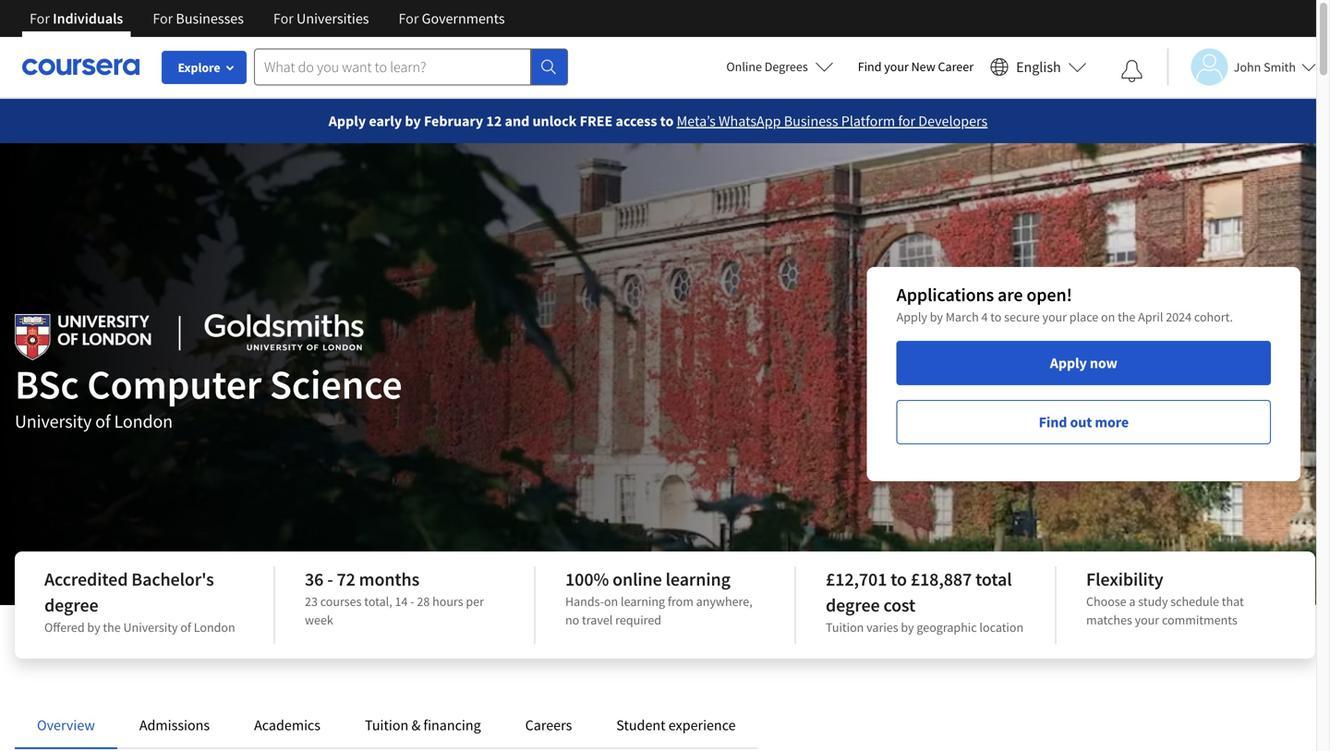 Task type: vqa. For each thing, say whether or not it's contained in the screenshot.
4
yes



Task type: locate. For each thing, give the bounding box(es) containing it.
None search field
[[254, 48, 568, 85]]

for
[[30, 9, 50, 28], [153, 9, 173, 28], [273, 9, 294, 28], [399, 9, 419, 28]]

find inside find your new career 'link'
[[858, 58, 882, 75]]

your
[[884, 58, 909, 75], [1042, 309, 1067, 325], [1135, 612, 1159, 628]]

of down bachelor's
[[180, 619, 191, 636]]

2 vertical spatial to
[[891, 568, 907, 591]]

0 horizontal spatial apply
[[329, 112, 366, 130]]

tuition left 'varies'
[[826, 619, 864, 636]]

to inside applications are open! apply by march 4 to secure your place on the april 2024 cohort.
[[990, 309, 1002, 325]]

for left businesses
[[153, 9, 173, 28]]

-
[[327, 568, 333, 591], [410, 593, 414, 610]]

john
[[1234, 59, 1261, 75]]

0 horizontal spatial university
[[15, 410, 92, 433]]

john smith
[[1234, 59, 1296, 75]]

admissions
[[139, 716, 210, 734]]

tuition
[[826, 619, 864, 636], [365, 716, 409, 734]]

more
[[1095, 413, 1129, 431]]

the left april
[[1118, 309, 1136, 325]]

0 horizontal spatial your
[[884, 58, 909, 75]]

on right place
[[1101, 309, 1115, 325]]

for governments
[[399, 9, 505, 28]]

0 vertical spatial tuition
[[826, 619, 864, 636]]

total,
[[364, 593, 392, 610]]

learning
[[666, 568, 731, 591], [621, 593, 665, 610]]

by right early
[[405, 112, 421, 130]]

2 degree from the left
[[826, 594, 880, 617]]

by
[[405, 112, 421, 130], [930, 309, 943, 325], [87, 619, 100, 636], [901, 619, 914, 636]]

1 horizontal spatial university
[[123, 619, 178, 636]]

1 horizontal spatial the
[[1118, 309, 1136, 325]]

find for find out more
[[1039, 413, 1067, 431]]

apply for apply early by february 12 and unlock free access to meta's whatsapp business platform for developers
[[329, 112, 366, 130]]

student experience link
[[616, 716, 736, 734]]

geographic
[[917, 619, 977, 636]]

find left new
[[858, 58, 882, 75]]

bsc
[[15, 358, 79, 410]]

1 vertical spatial university
[[123, 619, 178, 636]]

your down open!
[[1042, 309, 1067, 325]]

0 vertical spatial apply
[[329, 112, 366, 130]]

- right 14
[[410, 593, 414, 610]]

0 vertical spatial london
[[114, 410, 173, 433]]

apply left early
[[329, 112, 366, 130]]

degree down "£12,701"
[[826, 594, 880, 617]]

2 vertical spatial your
[[1135, 612, 1159, 628]]

total
[[976, 568, 1012, 591]]

2 horizontal spatial apply
[[1050, 354, 1087, 372]]

apply inside button
[[1050, 354, 1087, 372]]

4 for from the left
[[399, 9, 419, 28]]

1 vertical spatial -
[[410, 593, 414, 610]]

degree
[[44, 594, 98, 617], [826, 594, 880, 617]]

3 for from the left
[[273, 9, 294, 28]]

march
[[946, 309, 979, 325]]

apply
[[329, 112, 366, 130], [897, 309, 927, 325], [1050, 354, 1087, 372]]

john smith button
[[1167, 48, 1316, 85]]

for universities
[[273, 9, 369, 28]]

2 for from the left
[[153, 9, 173, 28]]

schedule
[[1171, 593, 1219, 610]]

access
[[616, 112, 657, 130]]

of right bsc
[[95, 410, 110, 433]]

1 horizontal spatial on
[[1101, 309, 1115, 325]]

1 for from the left
[[30, 9, 50, 28]]

1 vertical spatial tuition
[[365, 716, 409, 734]]

degree inside accredited bachelor's degree offered by the university of london
[[44, 594, 98, 617]]

0 horizontal spatial tuition
[[365, 716, 409, 734]]

whatsapp
[[719, 112, 781, 130]]

careers
[[525, 716, 572, 734]]

1 horizontal spatial find
[[1039, 413, 1067, 431]]

english button
[[983, 37, 1094, 97]]

1 degree from the left
[[44, 594, 98, 617]]

for up what do you want to learn? 'text box'
[[399, 9, 419, 28]]

university inside accredited bachelor's degree offered by the university of london
[[123, 619, 178, 636]]

no
[[565, 612, 579, 628]]

2024
[[1166, 309, 1192, 325]]

university
[[15, 410, 92, 433], [123, 619, 178, 636]]

tuition left &
[[365, 716, 409, 734]]

1 horizontal spatial london
[[194, 619, 235, 636]]

for for individuals
[[30, 9, 50, 28]]

your inside applications are open! apply by march 4 to secure your place on the april 2024 cohort.
[[1042, 309, 1067, 325]]

1 vertical spatial apply
[[897, 309, 927, 325]]

12
[[486, 112, 502, 130]]

1 vertical spatial london
[[194, 619, 235, 636]]

unlock
[[533, 112, 577, 130]]

that
[[1222, 593, 1244, 610]]

by down "applications"
[[930, 309, 943, 325]]

accredited bachelor's degree offered by the university of london
[[44, 568, 235, 636]]

0 vertical spatial the
[[1118, 309, 1136, 325]]

0 vertical spatial find
[[858, 58, 882, 75]]

1 horizontal spatial tuition
[[826, 619, 864, 636]]

1 horizontal spatial -
[[410, 593, 414, 610]]

by right offered
[[87, 619, 100, 636]]

1 horizontal spatial to
[[891, 568, 907, 591]]

business
[[784, 112, 838, 130]]

1 vertical spatial the
[[103, 619, 121, 636]]

on up travel
[[604, 593, 618, 610]]

matches
[[1086, 612, 1132, 628]]

find for find your new career
[[858, 58, 882, 75]]

applications are open! apply by march 4 to secure your place on the april 2024 cohort.
[[897, 283, 1233, 325]]

0 vertical spatial of
[[95, 410, 110, 433]]

1 vertical spatial of
[[180, 619, 191, 636]]

1 horizontal spatial your
[[1042, 309, 1067, 325]]

1 vertical spatial find
[[1039, 413, 1067, 431]]

academics
[[254, 716, 321, 734]]

banner navigation
[[15, 0, 520, 51]]

0 vertical spatial your
[[884, 58, 909, 75]]

learning up from
[[666, 568, 731, 591]]

1 vertical spatial on
[[604, 593, 618, 610]]

find out more
[[1039, 413, 1129, 431]]

flexibility choose a study schedule that matches your commitments
[[1086, 568, 1244, 628]]

to left the meta's on the right top of the page
[[660, 112, 674, 130]]

0 horizontal spatial london
[[114, 410, 173, 433]]

london
[[114, 410, 173, 433], [194, 619, 235, 636]]

for left "individuals"
[[30, 9, 50, 28]]

36
[[305, 568, 324, 591]]

degree up offered
[[44, 594, 98, 617]]

0 horizontal spatial the
[[103, 619, 121, 636]]

1 vertical spatial learning
[[621, 593, 665, 610]]

travel
[[582, 612, 613, 628]]

1 horizontal spatial degree
[[826, 594, 880, 617]]

0 horizontal spatial -
[[327, 568, 333, 591]]

0 horizontal spatial degree
[[44, 594, 98, 617]]

april
[[1138, 309, 1163, 325]]

on inside 100% online learning hands-on learning from anywhere, no travel required
[[604, 593, 618, 610]]

developers
[[918, 112, 988, 130]]

computer
[[87, 358, 262, 410]]

find inside find out more button
[[1039, 413, 1067, 431]]

the
[[1118, 309, 1136, 325], [103, 619, 121, 636]]

0 vertical spatial on
[[1101, 309, 1115, 325]]

£12,701 to £18,887 total degree cost tuition varies by geographic location
[[826, 568, 1024, 636]]

0 horizontal spatial of
[[95, 410, 110, 433]]

to right '4'
[[990, 309, 1002, 325]]

14
[[395, 593, 408, 610]]

apply down "applications"
[[897, 309, 927, 325]]

1 horizontal spatial apply
[[897, 309, 927, 325]]

english
[[1016, 58, 1061, 76]]

businesses
[[176, 9, 244, 28]]

varies
[[867, 619, 898, 636]]

your down study in the right of the page
[[1135, 612, 1159, 628]]

find left 'out'
[[1039, 413, 1067, 431]]

1 vertical spatial to
[[990, 309, 1002, 325]]

- left the 72
[[327, 568, 333, 591]]

by inside accredited bachelor's degree offered by the university of london
[[87, 619, 100, 636]]

for for businesses
[[153, 9, 173, 28]]

£12,701
[[826, 568, 887, 591]]

early
[[369, 112, 402, 130]]

100%
[[565, 568, 609, 591]]

new
[[911, 58, 936, 75]]

overview link
[[37, 716, 95, 734]]

2 horizontal spatial to
[[990, 309, 1002, 325]]

the right offered
[[103, 619, 121, 636]]

2 vertical spatial apply
[[1050, 354, 1087, 372]]

bachelor's
[[131, 568, 214, 591]]

1 vertical spatial your
[[1042, 309, 1067, 325]]

4
[[981, 309, 988, 325]]

2 horizontal spatial your
[[1135, 612, 1159, 628]]

months
[[359, 568, 419, 591]]

0 horizontal spatial on
[[604, 593, 618, 610]]

learning up required at the left of page
[[621, 593, 665, 610]]

for left universities at left top
[[273, 9, 294, 28]]

0 horizontal spatial find
[[858, 58, 882, 75]]

apply left now
[[1050, 354, 1087, 372]]

to up cost
[[891, 568, 907, 591]]

degree inside £12,701 to £18,887 total degree cost tuition varies by geographic location
[[826, 594, 880, 617]]

0 vertical spatial university
[[15, 410, 92, 433]]

by down cost
[[901, 619, 914, 636]]

of inside accredited bachelor's degree offered by the university of london
[[180, 619, 191, 636]]

show notifications image
[[1121, 60, 1143, 82]]

0 vertical spatial to
[[660, 112, 674, 130]]

careers link
[[525, 716, 572, 734]]

by inside applications are open! apply by march 4 to secure your place on the april 2024 cohort.
[[930, 309, 943, 325]]

london inside the bsc computer science university of london
[[114, 410, 173, 433]]

1 horizontal spatial of
[[180, 619, 191, 636]]

commitments
[[1162, 612, 1238, 628]]

your left new
[[884, 58, 909, 75]]



Task type: describe. For each thing, give the bounding box(es) containing it.
online
[[613, 568, 662, 591]]

online
[[726, 58, 762, 75]]

are
[[998, 283, 1023, 306]]

the inside applications are open! apply by march 4 to secure your place on the april 2024 cohort.
[[1118, 309, 1136, 325]]

flexibility
[[1086, 568, 1164, 591]]

open!
[[1027, 283, 1072, 306]]

apply inside applications are open! apply by march 4 to secure your place on the april 2024 cohort.
[[897, 309, 927, 325]]

by inside £12,701 to £18,887 total degree cost tuition varies by geographic location
[[901, 619, 914, 636]]

bsc computer science university of london
[[15, 358, 402, 433]]

university inside the bsc computer science university of london
[[15, 410, 92, 433]]

a
[[1129, 593, 1136, 610]]

courses
[[320, 593, 362, 610]]

apply for apply now
[[1050, 354, 1087, 372]]

coursera image
[[22, 52, 139, 82]]

find your new career
[[858, 58, 974, 75]]

£18,887
[[911, 568, 972, 591]]

governments
[[422, 9, 505, 28]]

find out more button
[[897, 400, 1271, 444]]

100% online learning hands-on learning from anywhere, no travel required
[[565, 568, 753, 628]]

for for universities
[[273, 9, 294, 28]]

online degrees button
[[712, 46, 849, 87]]

academics link
[[254, 716, 321, 734]]

for businesses
[[153, 9, 244, 28]]

for
[[898, 112, 916, 130]]

for individuals
[[30, 9, 123, 28]]

individuals
[[53, 9, 123, 28]]

explore
[[178, 59, 220, 76]]

hands-
[[565, 593, 604, 610]]

february
[[424, 112, 483, 130]]

science
[[270, 358, 402, 410]]

tuition & financing link
[[365, 716, 481, 734]]

apply now button
[[897, 341, 1271, 385]]

degrees
[[765, 58, 808, 75]]

university of london logo image
[[15, 314, 365, 360]]

study
[[1138, 593, 1168, 610]]

career
[[938, 58, 974, 75]]

to inside £12,701 to £18,887 total degree cost tuition varies by geographic location
[[891, 568, 907, 591]]

meta's
[[677, 112, 716, 130]]

for for governments
[[399, 9, 419, 28]]

accredited
[[44, 568, 128, 591]]

place
[[1070, 309, 1099, 325]]

smith
[[1264, 59, 1296, 75]]

london inside accredited bachelor's degree offered by the university of london
[[194, 619, 235, 636]]

experience
[[669, 716, 736, 734]]

financing
[[423, 716, 481, 734]]

platform
[[841, 112, 895, 130]]

0 horizontal spatial to
[[660, 112, 674, 130]]

applications
[[897, 283, 994, 306]]

23
[[305, 593, 318, 610]]

find your new career link
[[849, 55, 983, 79]]

your inside flexibility choose a study schedule that matches your commitments
[[1135, 612, 1159, 628]]

and
[[505, 112, 530, 130]]

tuition & financing
[[365, 716, 481, 734]]

per
[[466, 593, 484, 610]]

cohort.
[[1194, 309, 1233, 325]]

out
[[1070, 413, 1092, 431]]

36 - 72 months 23 courses total, 14 - 28 hours per week
[[305, 568, 484, 628]]

offered
[[44, 619, 85, 636]]

required
[[615, 612, 661, 628]]

the inside accredited bachelor's degree offered by the university of london
[[103, 619, 121, 636]]

0 vertical spatial learning
[[666, 568, 731, 591]]

0 vertical spatial -
[[327, 568, 333, 591]]

week
[[305, 612, 333, 628]]

apply now
[[1050, 354, 1118, 372]]

free
[[580, 112, 613, 130]]

72
[[337, 568, 355, 591]]

secure
[[1004, 309, 1040, 325]]

hours
[[432, 593, 463, 610]]

anywhere,
[[696, 593, 753, 610]]

of inside the bsc computer science university of london
[[95, 410, 110, 433]]

on inside applications are open! apply by march 4 to secure your place on the april 2024 cohort.
[[1101, 309, 1115, 325]]

&
[[411, 716, 420, 734]]

What do you want to learn? text field
[[254, 48, 531, 85]]

your inside 'link'
[[884, 58, 909, 75]]

admissions link
[[139, 716, 210, 734]]

from
[[668, 593, 694, 610]]

cost
[[884, 594, 916, 617]]

online degrees
[[726, 58, 808, 75]]

choose
[[1086, 593, 1127, 610]]

overview
[[37, 716, 95, 734]]

student experience
[[616, 716, 736, 734]]

now
[[1090, 354, 1118, 372]]

apply early by february 12 and unlock free access to meta's whatsapp business platform for developers
[[329, 112, 988, 130]]

tuition inside £12,701 to £18,887 total degree cost tuition varies by geographic location
[[826, 619, 864, 636]]

explore button
[[162, 51, 247, 84]]



